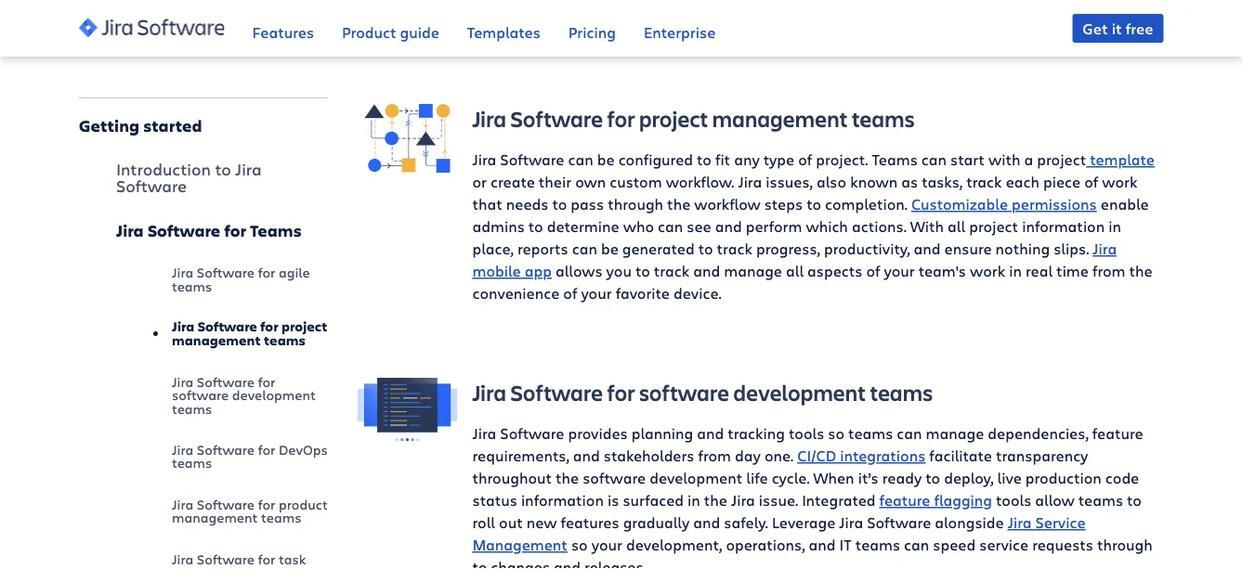 Task type: vqa. For each thing, say whether or not it's contained in the screenshot.
"Jira" within the the jira software for agile teams
no



Task type: describe. For each thing, give the bounding box(es) containing it.
workflow.
[[666, 172, 735, 192]]

roll
[[473, 514, 496, 534]]

and left it
[[809, 536, 836, 556]]

jira software for agile teams
[[172, 263, 310, 295]]

teams inside jira software for devops teams
[[172, 454, 212, 472]]

project up configured
[[640, 105, 709, 134]]

features
[[561, 514, 620, 534]]

software left pricing link
[[500, 10, 565, 30]]

each
[[1006, 172, 1040, 192]]

management
[[473, 536, 568, 556]]

known
[[851, 172, 898, 192]]

can inside jira software can be configured to fit any type of project. teams can start with a project template or create their own custom workflow. jira issues, also known as tasks, track each piece of work that needs to pass through the workflow steps to completion.
[[922, 150, 947, 170]]

teams up 'integrations'
[[871, 379, 934, 408]]

of right piece
[[1085, 172, 1099, 192]]

manage inside jira software provides planning and tracking tools so teams can manage dependencies, feature requirements, and stakeholders from day one.
[[926, 424, 985, 444]]

in inside facilitate transparency throughout the software development life cycle. when it's ready to deploy, live production code status information is surfaced in the jira issue. integrated
[[688, 491, 701, 511]]

tools inside tools allow teams to roll out new features gradually and safely. leverage jira software alongside
[[997, 491, 1032, 511]]

throughout
[[473, 469, 552, 489]]

jira software for teams link
[[116, 208, 328, 252]]

complex window icon - flow chart icon image
[[357, 105, 458, 185]]

getting started
[[79, 114, 202, 136]]

templates link
[[467, 0, 541, 56]]

jira software for task management link
[[172, 539, 328, 570]]

with
[[911, 217, 945, 237]]

for for jira software for teams link
[[224, 219, 246, 241]]

devops
[[278, 441, 328, 459]]

pricing link
[[569, 0, 616, 56]]

management for the "jira software for project management teams" link
[[172, 332, 260, 350]]

deploy,
[[945, 469, 994, 489]]

through inside jira software can be configured to fit any type of project. teams can start with a project template or create their own custom workflow. jira issues, also known as tasks, track each piece of work that needs to pass through the workflow steps to completion.
[[608, 195, 664, 215]]

of right type
[[799, 150, 813, 170]]

for for jira software for software development teams link
[[258, 373, 275, 391]]

one.
[[765, 447, 794, 467]]

and down features
[[554, 558, 581, 570]]

be inside jira software can be configured to fit any type of project. teams can start with a project template or create their own custom workflow. jira issues, also known as tasks, track each piece of work that needs to pass through the workflow steps to completion.
[[598, 150, 615, 170]]

for for jira software for task management link
[[258, 550, 275, 568]]

of down the productivity,
[[867, 262, 881, 282]]

1 vertical spatial your
[[581, 284, 612, 304]]

any inside jira software can be configured to fit any type of project. teams can start with a project template or create their own custom workflow. jira issues, also known as tasks, track each piece of work that needs to pass through the workflow steps to completion.
[[735, 150, 760, 170]]

manage inside "allows you to track and manage all aspects of your team's work in real time from the convenience of your favorite device."
[[724, 262, 783, 282]]

jira software for teams
[[116, 219, 301, 241]]

can inside jira software provides planning and tracking tools so teams can manage dependencies, feature requirements, and stakeholders from day one.
[[897, 424, 923, 444]]

management for jira software for product management teams link
[[172, 509, 258, 527]]

tools inside jira software provides planning and tracking tools so teams can manage dependencies, feature requirements, and stakeholders from day one.
[[789, 424, 825, 444]]

methodology for
[[703, 10, 820, 30]]

product
[[278, 495, 328, 514]]

software down introduction to jira software
[[147, 219, 220, 241]]

jira software can be configured to fit any type of project. teams can start with a project template or create their own custom workflow. jira issues, also known as tasks, track each piece of work that needs to pass through the workflow steps to completion.
[[473, 150, 1155, 215]]

safely.
[[725, 514, 769, 534]]

jira inside tools allow teams to roll out new features gradually and safely. leverage jira software alongside
[[840, 514, 864, 534]]

tasks,
[[922, 172, 963, 192]]

and inside tools allow teams to roll out new features gradually and safely. leverage jira software alongside
[[694, 514, 721, 534]]

1 horizontal spatial jira software for project management teams
[[473, 105, 915, 134]]

create
[[491, 172, 535, 192]]

jira software for project management teams link
[[172, 307, 328, 362]]

get
[[1083, 18, 1109, 38]]

enterprise link
[[644, 0, 716, 56]]

aspects
[[808, 262, 863, 282]]

the up safely. at the bottom of the page
[[705, 491, 728, 511]]

1 horizontal spatial agile
[[664, 10, 699, 30]]

view version icon image
[[357, 379, 458, 443]]

as
[[902, 172, 919, 192]]

to inside "so your development, operations, and it teams can speed service requests through to changes and releases."
[[473, 558, 487, 570]]

teams inside jira software for product management teams
[[261, 509, 301, 527]]

enterprise
[[644, 22, 716, 42]]

work inside "allows you to track and manage all aspects of your team's work in real time from the convenience of your favorite device."
[[971, 262, 1006, 282]]

started
[[143, 114, 202, 136]]

guide
[[400, 22, 440, 42]]

device.
[[674, 284, 722, 304]]

0 horizontal spatial teams
[[250, 219, 301, 241]]

actions.
[[852, 217, 907, 237]]

template link
[[1087, 150, 1155, 170]]

teams inside jira software can be configured to fit any type of project. teams can start with a project template or create their own custom workflow. jira issues, also known as tasks, track each piece of work that needs to pass through the workflow steps to completion.
[[872, 150, 918, 170]]

software inside jira software for project management teams
[[197, 318, 257, 336]]

development up jira software provides planning and tracking tools so teams can manage dependencies, feature requirements, and stakeholders from day one.
[[734, 379, 867, 408]]

information inside facilitate transparency throughout the software development life cycle. when it's ready to deploy, live production code status information is surfaced in the jira issue. integrated
[[521, 491, 604, 511]]

software left 'development.'
[[823, 10, 887, 30]]

app
[[525, 262, 552, 282]]

who can
[[623, 217, 684, 237]]

steps
[[765, 195, 803, 215]]

and down workflow
[[716, 217, 742, 237]]

features link
[[252, 0, 314, 56]]

management up type
[[713, 105, 848, 134]]

allows you to track and manage all aspects of your team's work in real time from the convenience of your favorite device.
[[473, 262, 1153, 304]]

so inside "so your development, operations, and it teams can speed service requests through to changes and releases."
[[572, 536, 588, 556]]

feature flagging
[[880, 491, 993, 511]]

can inside enable admins to determine who can see and perform which actions. with all project information in place, reports can be generated to track progress, productivity, and ensure nothing slips.
[[572, 239, 598, 259]]

team's
[[919, 262, 967, 282]]

track inside jira software can be configured to fit any type of project. teams can start with a project template or create their own custom workflow. jira issues, also known as tasks, track each piece of work that needs to pass through the workflow steps to completion.
[[967, 172, 1003, 192]]

transparency
[[997, 447, 1089, 467]]

jira software provides planning and tracking tools so teams can manage dependencies, feature requirements, and stakeholders from day one.
[[473, 424, 1144, 467]]

ensure
[[945, 239, 992, 259]]

customizable permissions link
[[912, 195, 1098, 215]]

perform
[[746, 217, 803, 237]]

for for jira software for agile teams link
[[258, 263, 275, 282]]

so your development, operations, and it teams can speed service requests through to changes and releases.
[[473, 536, 1153, 570]]

gradually
[[623, 514, 690, 534]]

1 horizontal spatial jira software for software development teams
[[473, 379, 934, 408]]

permissions
[[1012, 195, 1098, 215]]

jira software supports any agile methodology for software development.
[[473, 10, 990, 30]]

tracking
[[728, 424, 786, 444]]

status
[[473, 491, 518, 511]]

admins
[[473, 217, 525, 237]]

productivity,
[[825, 239, 911, 259]]

requirements,
[[473, 447, 570, 467]]

dependencies,
[[989, 424, 1089, 444]]

get it free link
[[1073, 14, 1164, 43]]

needs
[[507, 195, 549, 215]]

mobile
[[473, 262, 521, 282]]

pricing
[[569, 22, 616, 42]]

jira software for devops teams link
[[172, 430, 328, 484]]

to inside introduction to jira software
[[215, 159, 231, 180]]

which
[[806, 217, 849, 237]]

to inside tools allow teams to roll out new features gradually and safely. leverage jira software alongside
[[1128, 491, 1142, 511]]

jira inside jira service management
[[1008, 514, 1032, 534]]

teams inside the jira software for agile teams
[[172, 277, 212, 295]]

from for the
[[1093, 262, 1126, 282]]

planning
[[632, 424, 694, 444]]

service
[[980, 536, 1029, 556]]

time
[[1057, 262, 1089, 282]]

surfaced
[[623, 491, 684, 511]]

project inside jira software can be configured to fit any type of project. teams can start with a project template or create their own custom workflow. jira issues, also known as tasks, track each piece of work that needs to pass through the workflow steps to completion.
[[1038, 150, 1087, 170]]

it
[[1112, 18, 1123, 38]]

software up planning
[[640, 379, 730, 408]]

cycle.
[[772, 469, 810, 489]]

0 horizontal spatial any
[[635, 10, 660, 30]]

ready
[[883, 469, 922, 489]]

completion.
[[826, 195, 908, 215]]

jira mobile app
[[473, 239, 1118, 282]]

and down with
[[914, 239, 941, 259]]

product
[[342, 22, 397, 42]]

jira inside jira software for task management
[[172, 550, 193, 568]]

jira service management link
[[473, 514, 1086, 556]]

software inside facilitate transparency throughout the software development life cycle. when it's ready to deploy, live production code status information is surfaced in the jira issue. integrated
[[583, 469, 646, 489]]

teams inside jira software for software development teams
[[172, 400, 212, 418]]

can inside "so your development, operations, and it teams can speed service requests through to changes and releases."
[[905, 536, 930, 556]]



Task type: locate. For each thing, give the bounding box(es) containing it.
1 vertical spatial from
[[699, 447, 732, 467]]

for up configured
[[608, 105, 636, 134]]

teams down jira software for teams
[[172, 277, 212, 295]]

0 horizontal spatial through
[[608, 195, 664, 215]]

2 vertical spatial your
[[592, 536, 623, 556]]

can up 'integrations'
[[897, 424, 923, 444]]

from inside "allows you to track and manage all aspects of your team's work in real time from the convenience of your favorite device."
[[1093, 262, 1126, 282]]

work inside jira software can be configured to fit any type of project. teams can start with a project template or create their own custom workflow. jira issues, also known as tasks, track each piece of work that needs to pass through the workflow steps to completion.
[[1103, 172, 1138, 192]]

1 vertical spatial work
[[971, 262, 1006, 282]]

0 horizontal spatial jira software for software development teams
[[172, 373, 315, 418]]

jira inside jira mobile app
[[1094, 239, 1118, 259]]

from left day on the bottom
[[699, 447, 732, 467]]

software down the "jira software for project management teams" link
[[196, 373, 254, 391]]

generated
[[623, 239, 695, 259]]

1 horizontal spatial track
[[717, 239, 753, 259]]

management down jira software for product management teams link
[[172, 564, 258, 570]]

the inside jira software can be configured to fit any type of project. teams can start with a project template or create their own custom workflow. jira issues, also known as tasks, track each piece of work that needs to pass through the workflow steps to completion.
[[668, 195, 691, 215]]

agile
[[664, 10, 699, 30], [278, 263, 310, 282]]

tools down live
[[997, 491, 1032, 511]]

day
[[735, 447, 761, 467]]

it's
[[859, 469, 879, 489]]

the
[[668, 195, 691, 215], [1130, 262, 1153, 282], [556, 469, 579, 489], [705, 491, 728, 511]]

software inside jira software for product management teams
[[196, 495, 254, 514]]

track down workflow
[[717, 239, 753, 259]]

you
[[607, 262, 632, 282]]

1 vertical spatial so
[[572, 536, 588, 556]]

fit
[[716, 150, 731, 170]]

1 vertical spatial feature
[[880, 491, 931, 511]]

for for the "jira software for project management teams" link
[[260, 318, 278, 336]]

changes
[[491, 558, 550, 570]]

manage up facilitate
[[926, 424, 985, 444]]

to inside facilitate transparency throughout the software development life cycle. when it's ready to deploy, live production code status information is surfaced in the jira issue. integrated
[[926, 469, 941, 489]]

agile left the methodology for
[[664, 10, 699, 30]]

0 vertical spatial your
[[885, 262, 915, 282]]

1 horizontal spatial from
[[1093, 262, 1126, 282]]

through inside "so your development, operations, and it teams can speed service requests through to changes and releases."
[[1098, 536, 1153, 556]]

software inside jira software for software development teams
[[196, 373, 254, 391]]

feature flagging link
[[880, 491, 993, 511]]

0 horizontal spatial work
[[971, 262, 1006, 282]]

allow
[[1036, 491, 1075, 511]]

the up 'see'
[[668, 195, 691, 215]]

software inside jira software for devops teams
[[196, 441, 254, 459]]

teams up jira software for devops teams
[[172, 400, 212, 418]]

for for jira software for devops teams link
[[258, 441, 275, 459]]

facilitate transparency throughout the software development life cycle. when it's ready to deploy, live production code status information is surfaced in the jira issue. integrated
[[473, 447, 1140, 511]]

integrated
[[802, 491, 876, 511]]

0 horizontal spatial track
[[654, 262, 690, 282]]

software down the "jira software for project management teams" link
[[172, 386, 228, 404]]

work down template link
[[1103, 172, 1138, 192]]

1 vertical spatial be
[[601, 239, 619, 259]]

agile inside the jira software for agile teams
[[278, 263, 310, 282]]

in down nothing
[[1010, 262, 1023, 282]]

teams up jira software for agile teams link
[[250, 219, 301, 241]]

operations,
[[726, 536, 806, 556]]

ci/cd integrations link
[[798, 447, 926, 467]]

1 horizontal spatial any
[[735, 150, 760, 170]]

be up you
[[601, 239, 619, 259]]

be up own custom
[[598, 150, 615, 170]]

1 horizontal spatial information
[[1023, 217, 1106, 237]]

stakeholders
[[604, 447, 695, 467]]

reports
[[518, 239, 569, 259]]

0 vertical spatial so
[[829, 424, 845, 444]]

information inside enable admins to determine who can see and perform which actions. with all project information in place, reports can be generated to track progress, productivity, and ensure nothing slips.
[[1023, 217, 1106, 237]]

be inside enable admins to determine who can see and perform which actions. with all project information in place, reports can be generated to track progress, productivity, and ensure nothing slips.
[[601, 239, 619, 259]]

to left fit
[[697, 150, 712, 170]]

0 horizontal spatial all
[[786, 262, 804, 282]]

software up "is"
[[583, 469, 646, 489]]

software inside the jira software for agile teams
[[196, 263, 254, 282]]

teams up the project.
[[852, 105, 915, 134]]

0 vertical spatial be
[[598, 150, 615, 170]]

flagging
[[935, 491, 993, 511]]

for for jira software for product management teams link
[[258, 495, 275, 514]]

jira inside jira software for teams link
[[116, 219, 143, 241]]

software inside introduction to jira software
[[116, 175, 186, 197]]

track down generated
[[654, 262, 690, 282]]

information up new
[[521, 491, 604, 511]]

1 vertical spatial track
[[717, 239, 753, 259]]

any right fit
[[735, 150, 760, 170]]

software down jira software for software development teams link
[[196, 441, 254, 459]]

development up devops
[[232, 386, 315, 404]]

in
[[1109, 217, 1122, 237], [1010, 262, 1023, 282], [688, 491, 701, 511]]

development.
[[890, 10, 986, 30]]

jira software for project management teams
[[473, 105, 915, 134], [172, 318, 327, 350]]

their
[[539, 172, 572, 192]]

0 horizontal spatial information
[[521, 491, 604, 511]]

0 horizontal spatial feature
[[880, 491, 931, 511]]

place,
[[473, 239, 514, 259]]

new
[[527, 514, 557, 534]]

any right supports
[[635, 10, 660, 30]]

manage down progress,
[[724, 262, 783, 282]]

0 vertical spatial work
[[1103, 172, 1138, 192]]

jira software for project management teams down jira software for agile teams link
[[172, 318, 327, 350]]

to down roll
[[473, 558, 487, 570]]

management for jira software for task management link
[[172, 564, 258, 570]]

agile up the "jira software for project management teams" link
[[278, 263, 310, 282]]

life
[[747, 469, 768, 489]]

in down enable
[[1109, 217, 1122, 237]]

to down getting started link
[[215, 159, 231, 180]]

of down allows
[[564, 284, 578, 304]]

pass
[[571, 195, 604, 215]]

software inside jira software for task management
[[196, 550, 254, 568]]

management inside jira software for task management
[[172, 564, 258, 570]]

1 horizontal spatial through
[[1098, 536, 1153, 556]]

jira software for agile teams link
[[172, 252, 328, 307]]

teams inside "so your development, operations, and it teams can speed service requests through to changes and releases."
[[856, 536, 901, 556]]

live
[[998, 469, 1022, 489]]

1 horizontal spatial feature
[[1093, 424, 1144, 444]]

allows
[[556, 262, 603, 282]]

software inside jira software for software development teams
[[172, 386, 228, 404]]

jira inside jira software provides planning and tracking tools so teams can manage dependencies, feature requirements, and stakeholders from day one.
[[473, 424, 497, 444]]

get it free
[[1083, 18, 1154, 38]]

and left tracking at the right bottom of the page
[[697, 424, 724, 444]]

templates
[[467, 22, 541, 42]]

and
[[716, 217, 742, 237], [914, 239, 941, 259], [694, 262, 721, 282], [697, 424, 724, 444], [573, 447, 600, 467], [694, 514, 721, 534], [809, 536, 836, 556], [554, 558, 581, 570]]

0 vertical spatial agile
[[664, 10, 699, 30]]

for up planning
[[608, 379, 636, 408]]

for down the "jira software for project management teams" link
[[258, 373, 275, 391]]

1 vertical spatial teams
[[250, 219, 301, 241]]

and inside "allows you to track and manage all aspects of your team's work in real time from the convenience of your favorite device."
[[694, 262, 721, 282]]

service
[[1036, 514, 1086, 534]]

can up the tasks, in the right of the page
[[922, 150, 947, 170]]

to up reports
[[529, 217, 544, 237]]

1 vertical spatial all
[[786, 262, 804, 282]]

for inside jira software for product management teams
[[258, 495, 275, 514]]

software down jira software for product management teams link
[[196, 550, 254, 568]]

for inside jira software for task management
[[258, 550, 275, 568]]

enable
[[1101, 195, 1150, 215]]

and down software provides
[[573, 447, 600, 467]]

through right requests
[[1098, 536, 1153, 556]]

0 horizontal spatial manage
[[724, 262, 783, 282]]

track down start
[[967, 172, 1003, 192]]

teams up ci/cd integrations
[[849, 424, 894, 444]]

project up piece
[[1038, 150, 1087, 170]]

that
[[473, 195, 503, 215]]

0 vertical spatial in
[[1109, 217, 1122, 237]]

all inside enable admins to determine who can see and perform which actions. with all project information in place, reports can be generated to track progress, productivity, and ensure nothing slips.
[[948, 217, 966, 237]]

track inside "allows you to track and manage all aspects of your team's work in real time from the convenience of your favorite device."
[[654, 262, 690, 282]]

work down ensure
[[971, 262, 1006, 282]]

0 horizontal spatial jira software for project management teams
[[172, 318, 327, 350]]

your down allows
[[581, 284, 612, 304]]

feature inside jira software provides planning and tracking tools so teams can manage dependencies, feature requirements, and stakeholders from day one.
[[1093, 424, 1144, 444]]

customizable permissions
[[912, 195, 1098, 215]]

releases.
[[585, 558, 647, 570]]

0 horizontal spatial in
[[688, 491, 701, 511]]

supports
[[568, 10, 631, 30]]

2 horizontal spatial in
[[1109, 217, 1122, 237]]

0 vertical spatial information
[[1023, 217, 1106, 237]]

free
[[1126, 18, 1154, 38]]

from for day
[[699, 447, 732, 467]]

jira inside the "jira software for project management teams" link
[[172, 318, 194, 336]]

management inside jira software for product management teams
[[172, 509, 258, 527]]

feature
[[1093, 424, 1144, 444], [880, 491, 931, 511]]

development,
[[626, 536, 723, 556]]

getting started link
[[79, 103, 328, 147]]

2 horizontal spatial track
[[967, 172, 1003, 192]]

1 vertical spatial any
[[735, 150, 760, 170]]

the inside "allows you to track and manage all aspects of your team's work in real time from the convenience of your favorite device."
[[1130, 262, 1153, 282]]

to up favorite
[[636, 262, 651, 282]]

0 horizontal spatial tools
[[789, 424, 825, 444]]

in inside enable admins to determine who can see and perform which actions. with all project information in place, reports can be generated to track progress, productivity, and ensure nothing slips.
[[1109, 217, 1122, 237]]

software down getting started
[[116, 175, 186, 197]]

2 vertical spatial track
[[654, 262, 690, 282]]

to down 'see'
[[699, 239, 714, 259]]

0 horizontal spatial agile
[[278, 263, 310, 282]]

teams up as
[[872, 150, 918, 170]]

0 horizontal spatial from
[[699, 447, 732, 467]]

jira software for task management
[[172, 550, 306, 570]]

1 vertical spatial information
[[521, 491, 604, 511]]

configured
[[619, 150, 694, 170]]

jira software for software development teams down the "jira software for project management teams" link
[[172, 373, 315, 418]]

can down determine
[[572, 239, 598, 259]]

0 vertical spatial tools
[[789, 424, 825, 444]]

0 vertical spatial track
[[967, 172, 1003, 192]]

software down feature flagging
[[867, 514, 932, 534]]

management up jira software for software development teams link
[[172, 332, 260, 350]]

jira inside the jira software for agile teams
[[172, 263, 193, 282]]

for up the jira software for agile teams
[[224, 219, 246, 241]]

1 vertical spatial in
[[1010, 262, 1023, 282]]

own custom
[[576, 172, 662, 192]]

software inside tools allow teams to roll out new features gradually and safely. leverage jira software alongside
[[867, 514, 932, 534]]

software up software provides
[[511, 379, 604, 408]]

1 vertical spatial manage
[[926, 424, 985, 444]]

speed
[[934, 536, 976, 556]]

for down jira software for teams link
[[258, 263, 275, 282]]

1 horizontal spatial in
[[1010, 262, 1023, 282]]

0 vertical spatial any
[[635, 10, 660, 30]]

for inside the jira software for agile teams
[[258, 263, 275, 282]]

can left speed
[[905, 536, 930, 556]]

your inside "so your development, operations, and it teams can speed service requests through to changes and releases."
[[592, 536, 623, 556]]

feature up code
[[1093, 424, 1144, 444]]

real
[[1026, 262, 1053, 282]]

project down customizable permissions link
[[970, 217, 1019, 237]]

the right time
[[1130, 262, 1153, 282]]

jira inside introduction to jira software
[[235, 159, 261, 180]]

1 vertical spatial jira software for project management teams
[[172, 318, 327, 350]]

for left devops
[[258, 441, 275, 459]]

and left safely. at the bottom of the page
[[694, 514, 721, 534]]

0 vertical spatial from
[[1093, 262, 1126, 282]]

software down jira software for devops teams link
[[196, 495, 254, 514]]

project inside enable admins to determine who can see and perform which actions. with all project information in place, reports can be generated to track progress, productivity, and ensure nothing slips.
[[970, 217, 1019, 237]]

all inside "allows you to track and manage all aspects of your team's work in real time from the convenience of your favorite device."
[[786, 262, 804, 282]]

1 horizontal spatial all
[[948, 217, 966, 237]]

jira service management
[[473, 514, 1086, 556]]

jira software for devops teams
[[172, 441, 328, 472]]

when
[[814, 469, 855, 489]]

1 horizontal spatial so
[[829, 424, 845, 444]]

management inside jira software for project management teams
[[172, 332, 260, 350]]

1 horizontal spatial manage
[[926, 424, 985, 444]]

1 horizontal spatial work
[[1103, 172, 1138, 192]]

for inside jira software for software development teams
[[258, 373, 275, 391]]

so down features
[[572, 536, 588, 556]]

software provides
[[500, 424, 628, 444]]

determine
[[547, 217, 620, 237]]

jira software for project management teams up fit
[[473, 105, 915, 134]]

to down their at the left top of the page
[[553, 195, 567, 215]]

0 vertical spatial teams
[[872, 150, 918, 170]]

to up the 'which'
[[807, 195, 822, 215]]

in inside "allows you to track and manage all aspects of your team's work in real time from the convenience of your favorite device."
[[1010, 262, 1023, 282]]

is
[[608, 491, 619, 511]]

be
[[598, 150, 615, 170], [601, 239, 619, 259]]

getting
[[79, 114, 139, 136]]

tools up ci/cd
[[789, 424, 825, 444]]

teams up jira software for software development teams link
[[264, 332, 305, 350]]

it
[[840, 536, 852, 556]]

work
[[1103, 172, 1138, 192], [971, 262, 1006, 282]]

for down jira software for agile teams link
[[260, 318, 278, 336]]

issue.
[[759, 491, 799, 511]]

teams right it
[[856, 536, 901, 556]]

1 vertical spatial tools
[[997, 491, 1032, 511]]

teams inside tools allow teams to roll out new features gradually and safely. leverage jira software alongside
[[1079, 491, 1124, 511]]

jira software for software development teams up planning
[[473, 379, 934, 408]]

teams inside jira software for project management teams
[[264, 332, 305, 350]]

can
[[922, 150, 947, 170], [572, 239, 598, 259], [897, 424, 923, 444], [905, 536, 930, 556]]

leverage
[[773, 514, 836, 534]]

development inside jira software for software development teams
[[232, 386, 315, 404]]

start
[[951, 150, 985, 170]]

manage
[[724, 262, 783, 282], [926, 424, 985, 444]]

alongside
[[936, 514, 1005, 534]]

1 horizontal spatial tools
[[997, 491, 1032, 511]]

1 horizontal spatial teams
[[872, 150, 918, 170]]

software up software can
[[511, 105, 604, 134]]

the down software provides
[[556, 469, 579, 489]]

2 vertical spatial in
[[688, 491, 701, 511]]

teams up task
[[261, 509, 301, 527]]

0 vertical spatial feature
[[1093, 424, 1144, 444]]

so up ci/cd
[[829, 424, 845, 444]]

jira inside facilitate transparency throughout the software development life cycle. when it's ready to deploy, live production code status information is surfaced in the jira issue. integrated
[[732, 491, 756, 511]]

for inside jira software for devops teams
[[258, 441, 275, 459]]

jira software for product management teams link
[[172, 484, 328, 539]]

0 vertical spatial jira software for project management teams
[[473, 105, 915, 134]]

jira inside jira software for devops teams
[[172, 441, 193, 459]]

jira software for product management teams
[[172, 495, 328, 527]]

of
[[799, 150, 813, 170], [1085, 172, 1099, 192], [867, 262, 881, 282], [564, 284, 578, 304]]

0 vertical spatial through
[[608, 195, 664, 215]]

jira inside jira software for software development teams
[[172, 373, 193, 391]]

for inside jira software for project management teams
[[260, 318, 278, 336]]

teams inside jira software provides planning and tracking tools so teams can manage dependencies, feature requirements, and stakeholders from day one.
[[849, 424, 894, 444]]

from right time
[[1093, 262, 1126, 282]]

introduction
[[116, 159, 211, 180]]

nothing
[[996, 239, 1051, 259]]

teams up jira software for product management teams on the left bottom of page
[[172, 454, 212, 472]]

enable admins to determine who can see and perform which actions. with all project information in place, reports can be generated to track progress, productivity, and ensure nothing slips.
[[473, 195, 1150, 259]]

to inside "allows you to track and manage all aspects of your team's work in real time from the convenience of your favorite device."
[[636, 262, 651, 282]]

integrations
[[841, 447, 926, 467]]

0 vertical spatial all
[[948, 217, 966, 237]]

0 horizontal spatial so
[[572, 536, 588, 556]]

teams down code
[[1079, 491, 1124, 511]]

template
[[1091, 150, 1155, 170]]

project.
[[817, 150, 869, 170]]

to up feature flagging link
[[926, 469, 941, 489]]

development up the surfaced
[[650, 469, 743, 489]]

1 vertical spatial agile
[[278, 263, 310, 282]]

a
[[1025, 150, 1034, 170]]

1 vertical spatial through
[[1098, 536, 1153, 556]]

development inside facilitate transparency throughout the software development life cycle. when it's ready to deploy, live production code status information is surfaced in the jira issue. integrated
[[650, 469, 743, 489]]

from inside jira software provides planning and tracking tools so teams can manage dependencies, feature requirements, and stakeholders from day one.
[[699, 447, 732, 467]]

so inside jira software provides planning and tracking tools so teams can manage dependencies, feature requirements, and stakeholders from day one.
[[829, 424, 845, 444]]

information up the slips.
[[1023, 217, 1106, 237]]

0 vertical spatial manage
[[724, 262, 783, 282]]

jira inside jira software for product management teams
[[172, 495, 193, 514]]

track inside enable admins to determine who can see and perform which actions. with all project information in place, reports can be generated to track progress, productivity, and ensure nothing slips.
[[717, 239, 753, 259]]

ci/cd
[[798, 447, 837, 467]]

all
[[948, 217, 966, 237], [786, 262, 804, 282]]

introduction to jira software
[[116, 159, 261, 197]]

type
[[764, 150, 795, 170]]

teams
[[852, 105, 915, 134], [172, 277, 212, 295], [264, 332, 305, 350], [871, 379, 934, 408], [172, 400, 212, 418], [849, 424, 894, 444], [172, 454, 212, 472], [1079, 491, 1124, 511], [261, 509, 301, 527], [856, 536, 901, 556]]

management up jira software for task management
[[172, 509, 258, 527]]

project down jira software for agile teams link
[[281, 318, 327, 336]]

and up device.
[[694, 262, 721, 282]]

your up releases.
[[592, 536, 623, 556]]

software down jira software for teams link
[[196, 263, 254, 282]]



